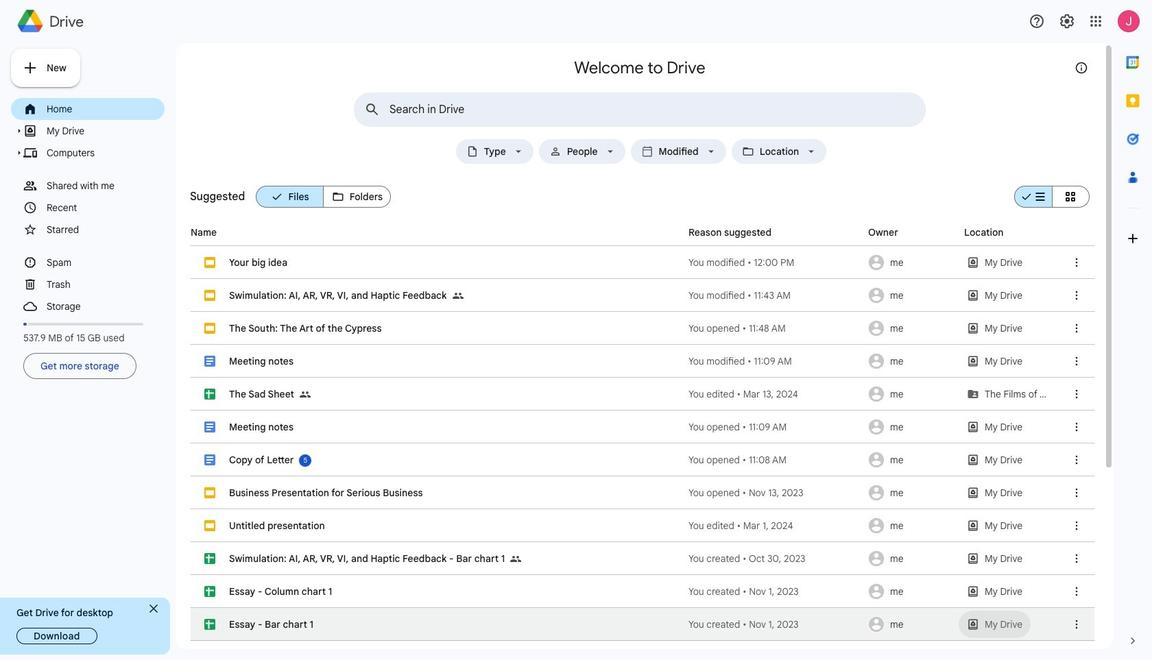 Task type: describe. For each thing, give the bounding box(es) containing it.
my drive element
[[47, 122, 163, 140]]

google sheets image
[[205, 620, 215, 631]]

google sheets image for google sheets: swimulation: ai, ar, vr, vi, and haptic feedback - bar chart 1 element in the left bottom of the page
[[205, 554, 215, 565]]

google docs image
[[205, 356, 215, 367]]

you edited • mar 1, 2024 element
[[689, 519, 865, 533]]

owned by me element for you opened • 11:08 am element
[[865, 444, 961, 477]]

owned by me element for "you modified • 11:43 am" element
[[865, 279, 961, 312]]

spam element
[[47, 254, 163, 272]]

9 cell from the top
[[191, 510, 1095, 543]]

6 cell from the top
[[191, 411, 1095, 444]]

type element
[[482, 146, 509, 157]]

you opened • 11:08 am element
[[689, 454, 865, 467]]

owned by me element for you modified • 11:09 am element
[[865, 345, 961, 378]]

you opened • 11:48 am element
[[689, 322, 865, 336]]

Folders radio
[[324, 180, 391, 213]]

shared image
[[453, 279, 469, 312]]

trashed items element
[[47, 276, 163, 294]]

you modified • 12:00 pm element
[[689, 256, 865, 270]]

owned by me element for you opened • nov 13, 2023 element
[[865, 477, 961, 510]]

you opened • 11:09 am element
[[689, 421, 865, 434]]

google slides: the south: the art of the cypress element
[[229, 323, 382, 335]]

owned by me element for you edited • mar 1, 2024 element
[[865, 510, 961, 543]]

location element
[[757, 146, 802, 157]]

google slides image for google slides: your big idea element
[[205, 257, 215, 268]]

google sheets: essay - column chart 1 element
[[229, 586, 332, 598]]

Grid radio
[[1053, 180, 1090, 213]]

4 cell from the top
[[191, 345, 1095, 378]]

google docs: meeting notes element for 6th cell from the top
[[229, 421, 294, 434]]

owned by me element for you created • oct 30, 2023 "element"
[[865, 543, 961, 576]]

support image
[[1029, 13, 1046, 30]]

you edited • mar 13, 2024 element
[[689, 388, 865, 401]]

google slides image
[[205, 488, 215, 499]]

7 cell from the top
[[191, 444, 1095, 477]]

8 cell from the top
[[191, 477, 1095, 510]]

google slides: untitled presentation element
[[229, 520, 325, 533]]

google sheets image for the google sheets: the sad sheet element
[[205, 389, 215, 400]]

google docs: copy of letter element
[[229, 454, 294, 467]]

owned by me element for "you edited • mar 13, 2024" element
[[865, 378, 961, 411]]

5 cell from the top
[[191, 378, 1095, 411]]

shared image inside icon
[[453, 291, 464, 302]]

owned by me element for you modified • 12:00 pm element
[[865, 246, 961, 279]]

google docs: meeting notes element for 10th cell from the bottom of the page
[[229, 355, 294, 368]]

Search in Drive field
[[390, 103, 895, 117]]

google sheets: the sad sheet element
[[229, 388, 294, 401]]

pet resume shared google docs image
[[229, 642, 285, 661]]

google docs image for 7th cell
[[205, 455, 215, 466]]

starred items element
[[47, 221, 163, 239]]

items shared with me element
[[47, 177, 163, 195]]

owned by me element for you opened • 11:09 am "element"
[[865, 411, 961, 444]]

you modified • 11:43 am element
[[689, 289, 865, 303]]

computers element
[[47, 144, 163, 162]]



Task type: locate. For each thing, give the bounding box(es) containing it.
you modified • 11:09 am element
[[689, 355, 865, 369]]

5 owned by me element from the top
[[865, 378, 961, 411]]

google sheets image down google slides icon
[[205, 554, 215, 565]]

owned by me element for you created • nov 1, 2023 element related to google sheets: essay - bar chart 1 element
[[865, 609, 961, 642]]

toolbar
[[1088, 43, 1106, 84]]

3 google slides image from the top
[[205, 323, 215, 334]]

12 cell from the top
[[191, 609, 1095, 642]]

2 vertical spatial google sheets image
[[205, 587, 215, 598]]

google sheets image down google docs icon
[[205, 389, 215, 400]]

google docs: meeting notes element up the google sheets: the sad sheet element
[[229, 355, 294, 368]]

2 google sheets image from the top
[[205, 554, 215, 565]]

you created • nov 1, 2023 element
[[689, 585, 865, 599], [689, 618, 865, 632]]

3 owned by me element from the top
[[865, 312, 961, 345]]

you opened • nov 13, 2023 element
[[689, 487, 865, 500]]

owned by me element for you created • nov 1, 2023 element corresponding to google sheets: essay - column chart 1 element
[[865, 576, 961, 609]]

modified element
[[656, 146, 702, 157]]

recent items element
[[47, 199, 163, 217]]

google docs: meeting notes element
[[229, 355, 294, 368], [229, 421, 294, 434]]

1 vertical spatial you created • nov 1, 2023 element
[[689, 618, 865, 632]]

10 owned by me element from the top
[[865, 543, 961, 576]]

tab list
[[1114, 43, 1153, 622]]

you created • oct 30, 2023 element
[[689, 552, 865, 566]]

3 cell from the top
[[191, 312, 1095, 345]]

tree item
[[11, 98, 165, 120]]

storage element
[[47, 298, 163, 316]]

1 vertical spatial google docs image
[[205, 455, 215, 466]]

google slides: swimulation: ai, ar, vr, vi, and haptic feedback element
[[229, 290, 447, 302]]

1 google docs: meeting notes element from the top
[[229, 355, 294, 368]]

google sheets: swimulation: ai, ar, vr, vi, and haptic feedback - bar chart 1 element
[[229, 553, 505, 565]]

1 you created • nov 1, 2023 element from the top
[[689, 585, 865, 599]]

1 vertical spatial google sheets image
[[205, 554, 215, 565]]

close image
[[150, 605, 158, 614]]

owned by me element
[[865, 246, 961, 279], [865, 279, 961, 312], [865, 312, 961, 345], [865, 345, 961, 378], [865, 378, 961, 411], [865, 411, 961, 444], [865, 444, 961, 477], [865, 477, 961, 510], [865, 510, 961, 543], [865, 543, 961, 576], [865, 576, 961, 609], [865, 609, 961, 642]]

owned by me element for the you opened • 11:48 am "element"
[[865, 312, 961, 345]]

you created • nov 1, 2023 element for google sheets: essay - column chart 1 element
[[689, 585, 865, 599]]

google slides: your big idea element
[[229, 257, 288, 269]]

google sheets image up google sheets icon
[[205, 587, 215, 598]]

google docs image for 6th cell from the top
[[205, 422, 215, 433]]

google sheets image
[[205, 389, 215, 400], [205, 554, 215, 565], [205, 587, 215, 598]]

you created • nov 1, 2023 element for google sheets: essay - bar chart 1 element
[[689, 618, 865, 632]]

9 owned by me element from the top
[[865, 510, 961, 543]]

4 google slides image from the top
[[205, 521, 215, 532]]

google slides: business presentation for serious business element
[[229, 487, 423, 500]]

Files radio
[[256, 180, 324, 213]]

shared image
[[453, 291, 464, 302], [300, 378, 316, 411], [300, 390, 311, 401], [511, 543, 527, 576], [511, 554, 522, 565], [285, 642, 302, 661]]

google slides image for google slides: untitled presentation element
[[205, 521, 215, 532]]

List radio
[[1015, 180, 1053, 213]]

0 vertical spatial google docs: meeting notes element
[[229, 355, 294, 368]]

2 you created • nov 1, 2023 element from the top
[[689, 618, 865, 632]]

7 owned by me element from the top
[[865, 444, 961, 477]]

11 cell from the top
[[191, 576, 1095, 609]]

1 google docs image from the top
[[205, 422, 215, 433]]

10 cell from the top
[[191, 543, 1095, 576]]

1 cell from the top
[[191, 246, 1095, 279]]

google sheets: essay - bar chart 1 element
[[229, 619, 314, 631]]

navigation
[[11, 98, 165, 382]]

people element
[[565, 146, 601, 157]]

0 vertical spatial google sheets image
[[205, 389, 215, 400]]

1 vertical spatial google docs: meeting notes element
[[229, 421, 294, 434]]

google slides image for the google slides: the south: the art of the cypress element
[[205, 323, 215, 334]]

2 cell from the top
[[191, 279, 1095, 312]]

google docs image down google docs icon
[[205, 422, 215, 433]]

2 google docs: meeting notes element from the top
[[229, 421, 294, 434]]

home element
[[47, 100, 163, 118]]

0 vertical spatial google docs image
[[205, 422, 215, 433]]

1 google slides image from the top
[[205, 257, 215, 268]]

1 owned by me element from the top
[[865, 246, 961, 279]]

google docs image
[[205, 422, 215, 433], [205, 455, 215, 466]]

1 google sheets image from the top
[[205, 389, 215, 400]]

4 owned by me element from the top
[[865, 345, 961, 378]]

8 owned by me element from the top
[[865, 477, 961, 510]]

3 google sheets image from the top
[[205, 587, 215, 598]]

0 vertical spatial you created • nov 1, 2023 element
[[689, 585, 865, 599]]

google docs: meeting notes element up the google docs: copy of letter element at left bottom
[[229, 421, 294, 434]]

2 google docs image from the top
[[205, 455, 215, 466]]

google slides image
[[205, 257, 215, 268], [205, 290, 215, 301], [205, 323, 215, 334], [205, 521, 215, 532]]

11 owned by me element from the top
[[865, 576, 961, 609]]

12 owned by me element from the top
[[865, 609, 961, 642]]

cell
[[191, 246, 1095, 279], [191, 279, 1095, 312], [191, 312, 1095, 345], [191, 345, 1095, 378], [191, 378, 1095, 411], [191, 411, 1095, 444], [191, 444, 1095, 477], [191, 477, 1095, 510], [191, 510, 1095, 543], [191, 543, 1095, 576], [191, 576, 1095, 609], [191, 609, 1095, 642], [191, 642, 1095, 661]]

google docs image up google slides icon
[[205, 455, 215, 466]]

2 owned by me element from the top
[[865, 279, 961, 312]]

tree
[[11, 98, 165, 318]]

13 cell from the top
[[191, 642, 1095, 661]]

6 owned by me element from the top
[[865, 411, 961, 444]]

2 google slides image from the top
[[205, 290, 215, 301]]



Task type: vqa. For each thing, say whether or not it's contained in the screenshot.
Google Sheets: The Sad Sheet element at the left
yes



